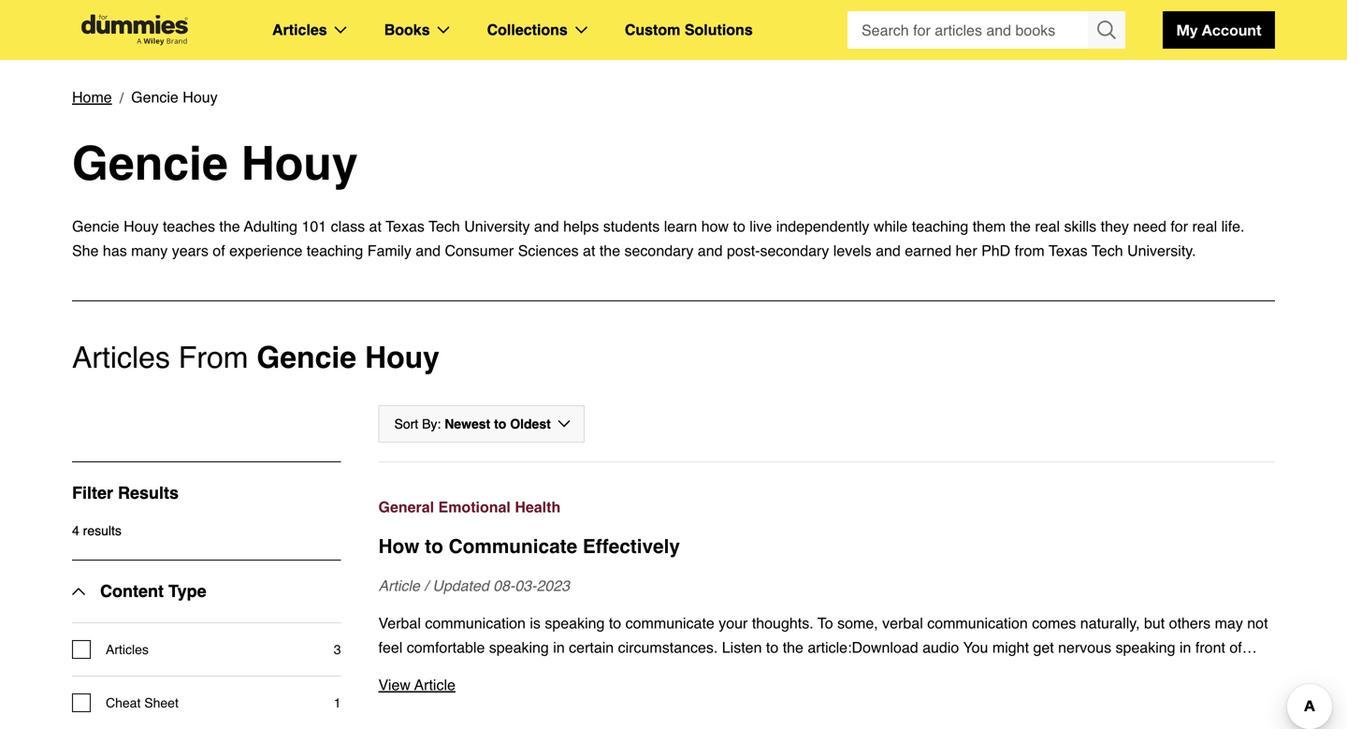 Task type: locate. For each thing, give the bounding box(es) containing it.
articles
[[272, 21, 327, 38], [72, 340, 170, 375], [106, 642, 149, 657]]

content
[[100, 582, 164, 601]]

collections
[[487, 21, 568, 38]]

0 horizontal spatial real
[[1035, 218, 1060, 235]]

to left oldest
[[494, 416, 507, 431]]

0 horizontal spatial at
[[369, 218, 382, 235]]

0 vertical spatial article
[[379, 577, 420, 594]]

phd
[[982, 242, 1011, 259]]

2 secondary from the left
[[760, 242, 829, 259]]

teaching up earned
[[912, 218, 969, 235]]

secondary down independently
[[760, 242, 829, 259]]

1 horizontal spatial at
[[583, 242, 596, 259]]

adulting
[[244, 218, 298, 235]]

1 vertical spatial teaching
[[307, 242, 363, 259]]

custom solutions link
[[625, 18, 753, 42]]

1
[[334, 695, 341, 710]]

gencie right home
[[131, 88, 179, 106]]

at down helps on the top left of the page
[[583, 242, 596, 259]]

open collections list image
[[575, 26, 588, 34]]

0 vertical spatial to
[[733, 218, 746, 235]]

secondary
[[625, 242, 694, 259], [760, 242, 829, 259]]

view
[[379, 676, 411, 693]]

gencie houy down logo
[[131, 88, 218, 106]]

1 vertical spatial articles
[[72, 340, 170, 375]]

filter results
[[72, 483, 179, 503]]

real right "for"
[[1193, 218, 1218, 235]]

at right "class"
[[369, 218, 382, 235]]

Search for articles and books text field
[[848, 11, 1090, 49]]

real
[[1035, 218, 1060, 235], [1193, 218, 1218, 235]]

at
[[369, 218, 382, 235], [583, 242, 596, 259]]

to right how
[[425, 535, 443, 558]]

1 horizontal spatial secondary
[[760, 242, 829, 259]]

1 secondary from the left
[[625, 242, 694, 259]]

while
[[874, 218, 908, 235]]

1 horizontal spatial real
[[1193, 218, 1218, 235]]

gencie houy
[[131, 88, 218, 106], [72, 137, 358, 190]]

view article link
[[379, 673, 1276, 697]]

the down students at the top left of the page
[[600, 242, 621, 259]]

gencie houy teaches the adulting 101 class at texas tech university and helps students learn how to live independently while teaching them the real skills they need for real life. she has many years of experience teaching family and consumer sciences at the secondary and post-secondary levels and earned her phd from texas tech university.
[[72, 218, 1245, 259]]

article
[[379, 577, 420, 594], [414, 676, 456, 693]]

type
[[168, 582, 207, 601]]

open book categories image
[[438, 26, 450, 34]]

4 results
[[72, 523, 122, 538]]

tech
[[429, 218, 460, 235], [1092, 242, 1124, 259]]

the up of
[[219, 218, 240, 235]]

real up from
[[1035, 218, 1060, 235]]

2 vertical spatial to
[[425, 535, 443, 558]]

houy
[[183, 88, 218, 106], [241, 137, 358, 190], [124, 218, 159, 235], [365, 340, 440, 375]]

0 vertical spatial texas
[[386, 218, 425, 235]]

gencie up 'teaches'
[[72, 137, 228, 190]]

and
[[534, 218, 559, 235], [416, 242, 441, 259], [698, 242, 723, 259], [876, 242, 901, 259]]

03-
[[515, 577, 537, 594]]

the up from
[[1010, 218, 1031, 235]]

1 vertical spatial at
[[583, 242, 596, 259]]

1 horizontal spatial teaching
[[912, 218, 969, 235]]

0 horizontal spatial to
[[425, 535, 443, 558]]

to left live
[[733, 218, 746, 235]]

many
[[131, 242, 168, 259]]

0 horizontal spatial secondary
[[625, 242, 694, 259]]

texas
[[386, 218, 425, 235], [1049, 242, 1088, 259]]

close this dialog image
[[1320, 653, 1338, 672]]

gencie up she
[[72, 218, 119, 235]]

students
[[603, 218, 660, 235]]

0 vertical spatial gencie houy
[[131, 88, 218, 106]]

teaching down "class"
[[307, 242, 363, 259]]

articles left from at the left of the page
[[72, 340, 170, 375]]

articles from gencie houy
[[72, 340, 440, 375]]

tech down they
[[1092, 242, 1124, 259]]

communicate
[[449, 535, 578, 558]]

the
[[219, 218, 240, 235], [1010, 218, 1031, 235], [600, 242, 621, 259]]

and down the while
[[876, 242, 901, 259]]

article right view
[[414, 676, 456, 693]]

for
[[1171, 218, 1189, 235]]

group
[[848, 11, 1126, 49]]

how to communicate effectively link
[[379, 532, 1276, 561]]

articles left "open article categories" image
[[272, 21, 327, 38]]

gencie right from at the left of the page
[[257, 340, 357, 375]]

she
[[72, 242, 99, 259]]

view article
[[379, 676, 456, 693]]

earned
[[905, 242, 952, 259]]

helps
[[563, 218, 599, 235]]

secondary down learn
[[625, 242, 694, 259]]

0 vertical spatial tech
[[429, 218, 460, 235]]

0 vertical spatial articles
[[272, 21, 327, 38]]

gencie houy up 'teaches'
[[72, 137, 358, 190]]

texas up family
[[386, 218, 425, 235]]

skills
[[1065, 218, 1097, 235]]

3
[[334, 642, 341, 657]]

from
[[179, 340, 248, 375]]

2 vertical spatial articles
[[106, 642, 149, 657]]

tech up consumer
[[429, 218, 460, 235]]

texas down the skills
[[1049, 242, 1088, 259]]

2 horizontal spatial to
[[733, 218, 746, 235]]

results
[[83, 523, 122, 538]]

article left /
[[379, 577, 420, 594]]

1 horizontal spatial tech
[[1092, 242, 1124, 259]]

learn
[[664, 218, 697, 235]]

experience
[[229, 242, 303, 259]]

her
[[956, 242, 978, 259]]

effectively
[[583, 535, 680, 558]]

my account link
[[1163, 11, 1276, 49]]

0 horizontal spatial tech
[[429, 218, 460, 235]]

1 horizontal spatial to
[[494, 416, 507, 431]]

gencie
[[131, 88, 179, 106], [72, 137, 228, 190], [72, 218, 119, 235], [257, 340, 357, 375]]

class
[[331, 218, 365, 235]]

1 horizontal spatial texas
[[1049, 242, 1088, 259]]

articles up cheat
[[106, 642, 149, 657]]

2023
[[537, 577, 570, 594]]

101
[[302, 218, 327, 235]]

1 vertical spatial tech
[[1092, 242, 1124, 259]]

and right family
[[416, 242, 441, 259]]

1 real from the left
[[1035, 218, 1060, 235]]

live
[[750, 218, 772, 235]]

need
[[1134, 218, 1167, 235]]

home link
[[72, 85, 112, 109]]

teaching
[[912, 218, 969, 235], [307, 242, 363, 259]]

1 horizontal spatial the
[[600, 242, 621, 259]]

results
[[118, 483, 179, 503]]

houy inside gencie houy teaches the adulting 101 class at texas tech university and helps students learn how to live independently while teaching them the real skills they need for real life. she has many years of experience teaching family and consumer sciences at the secondary and post-secondary levels and earned her phd from texas tech university.
[[124, 218, 159, 235]]



Task type: describe. For each thing, give the bounding box(es) containing it.
from
[[1015, 242, 1045, 259]]

4
[[72, 523, 79, 538]]

university
[[464, 218, 530, 235]]

by:
[[422, 416, 441, 431]]

gencie inside gencie houy teaches the adulting 101 class at texas tech university and helps students learn how to live independently while teaching them the real skills they need for real life. she has many years of experience teaching family and consumer sciences at the secondary and post-secondary levels and earned her phd from texas tech university.
[[72, 218, 119, 235]]

my
[[1177, 21, 1198, 39]]

0 horizontal spatial teaching
[[307, 242, 363, 259]]

articles for 3
[[106, 642, 149, 657]]

general
[[379, 498, 434, 516]]

account
[[1202, 21, 1262, 39]]

oldest
[[510, 416, 551, 431]]

how
[[379, 535, 420, 558]]

they
[[1101, 218, 1129, 235]]

years
[[172, 242, 209, 259]]

cheat
[[106, 695, 141, 710]]

life.
[[1222, 218, 1245, 235]]

0 horizontal spatial texas
[[386, 218, 425, 235]]

and down how
[[698, 242, 723, 259]]

consumer
[[445, 242, 514, 259]]

sort by: newest to oldest
[[394, 416, 551, 431]]

0 horizontal spatial the
[[219, 218, 240, 235]]

family
[[368, 242, 412, 259]]

08-
[[493, 577, 515, 594]]

custom
[[625, 21, 681, 38]]

to inside gencie houy teaches the adulting 101 class at texas tech university and helps students learn how to live independently while teaching them the real skills they need for real life. she has many years of experience teaching family and consumer sciences at the secondary and post-secondary levels and earned her phd from texas tech university.
[[733, 218, 746, 235]]

sheet
[[144, 695, 179, 710]]

solutions
[[685, 21, 753, 38]]

sort
[[394, 416, 418, 431]]

teaches
[[163, 218, 215, 235]]

2 real from the left
[[1193, 218, 1218, 235]]

cheat sheet
[[106, 695, 179, 710]]

logo image
[[72, 15, 197, 45]]

university.
[[1128, 242, 1196, 259]]

open article categories image
[[335, 26, 347, 34]]

1 vertical spatial to
[[494, 416, 507, 431]]

1 vertical spatial article
[[414, 676, 456, 693]]

0 vertical spatial at
[[369, 218, 382, 235]]

content type
[[100, 582, 207, 601]]

1 vertical spatial gencie houy
[[72, 137, 358, 190]]

health
[[515, 498, 561, 516]]

them
[[973, 218, 1006, 235]]

how to communicate effectively
[[379, 535, 680, 558]]

1 vertical spatial texas
[[1049, 242, 1088, 259]]

2 horizontal spatial the
[[1010, 218, 1031, 235]]

general emotional health
[[379, 498, 561, 516]]

custom solutions
[[625, 21, 753, 38]]

content type button
[[72, 561, 207, 622]]

updated
[[433, 577, 489, 594]]

newest
[[445, 416, 491, 431]]

home
[[72, 88, 112, 106]]

article / updated 08-03-2023
[[379, 577, 570, 594]]

post-
[[727, 242, 760, 259]]

filter
[[72, 483, 113, 503]]

articles for books
[[272, 21, 327, 38]]

0 vertical spatial teaching
[[912, 218, 969, 235]]

has
[[103, 242, 127, 259]]

/
[[424, 577, 428, 594]]

general emotional health link
[[379, 495, 1276, 519]]

and up the sciences on the left top of the page
[[534, 218, 559, 235]]

of
[[213, 242, 225, 259]]

independently
[[777, 218, 870, 235]]

emotional
[[438, 498, 511, 516]]

books
[[384, 21, 430, 38]]

my account
[[1177, 21, 1262, 39]]

how
[[702, 218, 729, 235]]

levels
[[834, 242, 872, 259]]

sciences
[[518, 242, 579, 259]]



Task type: vqa. For each thing, say whether or not it's contained in the screenshot.
many
yes



